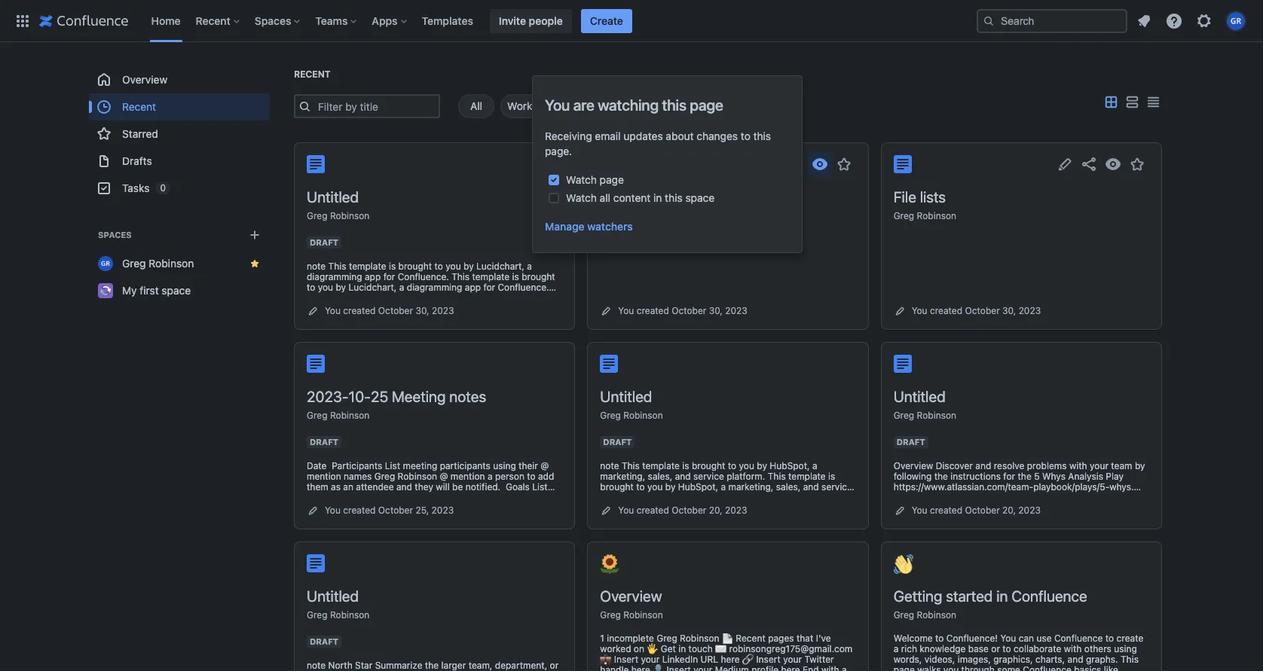 Task type: vqa. For each thing, say whether or not it's contained in the screenshot.
":dart:" image
no



Task type: locate. For each thing, give the bounding box(es) containing it.
0 vertical spatial space
[[686, 191, 715, 204]]

in inside watch page watch all content in this space
[[654, 191, 662, 204]]

you created october 20, 2023
[[618, 505, 748, 516], [912, 505, 1041, 516]]

0 vertical spatial spaces
[[255, 14, 291, 27]]

watch
[[566, 173, 597, 186], [566, 191, 597, 204]]

help icon image
[[1166, 12, 1184, 30]]

0
[[160, 182, 166, 194]]

confluence image
[[39, 12, 129, 30], [39, 12, 129, 30]]

1 horizontal spatial here
[[721, 654, 740, 666]]

1
[[600, 633, 605, 645]]

words,
[[894, 654, 922, 666]]

1 horizontal spatial you created october 30, 2023
[[618, 305, 748, 317]]

2 horizontal spatial page
[[894, 665, 915, 672]]

space right list
[[686, 191, 715, 204]]

email
[[595, 130, 621, 142]]

1 horizontal spatial page image
[[600, 155, 618, 173]]

0 horizontal spatial in
[[654, 191, 662, 204]]

this for receiving email updates about changes to this page.
[[754, 130, 771, 142]]

your left get
[[641, 654, 660, 666]]

0 horizontal spatial insert
[[614, 654, 639, 666]]

in
[[654, 191, 662, 204], [997, 588, 1008, 605], [679, 644, 686, 655]]

share image
[[1080, 155, 1098, 173]]

recent up 'starred'
[[122, 100, 156, 113]]

getting
[[894, 588, 943, 605]]

greg inside overview greg robinson
[[600, 610, 621, 621]]

0 horizontal spatial page
[[600, 173, 624, 186]]

1 horizontal spatial star image
[[1129, 155, 1147, 173]]

0 horizontal spatial page image
[[307, 355, 325, 373]]

robinson inside file lists greg robinson
[[917, 210, 957, 222]]

linkedin
[[663, 654, 698, 666]]

drafts link
[[89, 148, 270, 175]]

watch down page.
[[566, 173, 597, 186]]

confluence down collaborate
[[1023, 665, 1072, 672]]

this up edit image
[[754, 130, 771, 142]]

created by me
[[579, 100, 651, 112]]

images,
[[958, 654, 991, 666]]

🔗
[[743, 654, 754, 666]]

robinson inside the getting started in confluence greg robinson
[[917, 610, 957, 621]]

2 horizontal spatial you created october 30, 2023
[[912, 305, 1041, 317]]

you created october 30, 2023
[[325, 305, 454, 317], [618, 305, 748, 317], [912, 305, 1041, 317]]

me
[[636, 100, 651, 112]]

greg inside the getting started in confluence greg robinson
[[894, 610, 915, 621]]

0 horizontal spatial 20,
[[709, 505, 723, 516]]

2 vertical spatial confluence
[[1023, 665, 1072, 672]]

page up all
[[600, 173, 624, 186]]

on left 🖐 at right
[[634, 644, 645, 655]]

20,
[[709, 505, 723, 516], [1003, 505, 1016, 516]]

here
[[721, 654, 740, 666], [632, 665, 651, 672], [781, 665, 800, 672]]

using
[[1114, 644, 1138, 655]]

1 vertical spatial spaces
[[98, 230, 132, 240]]

0 vertical spatial on
[[548, 100, 560, 112]]

share image
[[787, 155, 805, 173]]

1 new from the top
[[600, 188, 630, 206]]

on inside 1 incomplete greg robinson 📄 recent pages that i've worked on 🖐 get in touch ✉️ robinsongreg175@gmail.com 💼 insert your linkedin url here 🔗 insert your twitter handle here 👤 insert your medium profile here end wit
[[634, 644, 645, 655]]

star image right share icon
[[835, 155, 853, 173]]

manage
[[545, 220, 585, 233]]

search image
[[983, 15, 995, 27]]

page image for untitled
[[894, 355, 912, 373]]

overview down :sunflower: image
[[600, 588, 662, 605]]

new down watchers
[[600, 234, 619, 245]]

1 horizontal spatial spaces
[[255, 14, 291, 27]]

spaces
[[255, 14, 291, 27], [98, 230, 132, 240]]

0 horizontal spatial on
[[548, 100, 560, 112]]

page up changes
[[690, 97, 724, 114]]

unwatch image right share image at the right of page
[[1104, 155, 1123, 173]]

you created october 25, 2023
[[325, 505, 454, 516]]

recent inside 1 incomplete greg robinson 📄 recent pages that i've worked on 🖐 get in touch ✉️ robinsongreg175@gmail.com 💼 insert your linkedin url here 🔗 insert your twitter handle here 👤 insert your medium profile here end wit
[[736, 633, 766, 645]]

spaces inside spaces popup button
[[255, 14, 291, 27]]

compact list image
[[1144, 93, 1163, 111]]

new up watchers
[[600, 188, 630, 206]]

this right list
[[665, 191, 683, 204]]

30,
[[416, 305, 429, 317], [709, 305, 723, 317], [1003, 305, 1016, 317]]

that
[[797, 633, 814, 645]]

0 horizontal spatial your
[[641, 654, 660, 666]]

unwatch image
[[811, 155, 829, 173], [1104, 155, 1123, 173]]

star image for file lists
[[1129, 155, 1147, 173]]

this for watch page watch all content in this space
[[665, 191, 683, 204]]

2 horizontal spatial 30,
[[1003, 305, 1016, 317]]

0 horizontal spatial overview
[[122, 73, 168, 86]]

in right content
[[654, 191, 662, 204]]

new for file
[[600, 234, 619, 245]]

:sunflower: image
[[600, 555, 620, 574]]

1 horizontal spatial 30,
[[709, 305, 723, 317]]

october
[[378, 305, 413, 317], [672, 305, 707, 317], [965, 305, 1000, 317], [378, 505, 413, 516], [672, 505, 707, 516], [965, 505, 1000, 516]]

overview inside overview greg robinson
[[600, 588, 662, 605]]

1 horizontal spatial overview
[[600, 588, 662, 605]]

to
[[741, 130, 751, 142], [936, 633, 944, 645], [1106, 633, 1114, 645], [1003, 644, 1012, 655]]

list
[[634, 188, 657, 206]]

star image right share image at the right of page
[[1129, 155, 1147, 173]]

1 horizontal spatial page
[[690, 97, 724, 114]]

0 horizontal spatial unwatch image
[[811, 155, 829, 173]]

new inside new list greg robinson
[[600, 188, 630, 206]]

1 vertical spatial new
[[600, 234, 619, 245]]

2 star image from the left
[[1129, 155, 1147, 173]]

draft
[[310, 237, 339, 247], [310, 437, 339, 447], [603, 437, 632, 447], [897, 437, 926, 447], [310, 637, 339, 647]]

1 vertical spatial watch
[[566, 191, 597, 204]]

1 horizontal spatial in
[[679, 644, 686, 655]]

you
[[545, 97, 570, 114], [325, 305, 341, 317], [618, 305, 634, 317], [912, 305, 928, 317], [325, 505, 341, 516], [618, 505, 634, 516], [912, 505, 928, 516], [1001, 633, 1017, 645]]

10-
[[349, 388, 371, 406]]

greg inside 1 incomplete greg robinson 📄 recent pages that i've worked on 🖐 get in touch ✉️ robinsongreg175@gmail.com 💼 insert your linkedin url here 🔗 insert your twitter handle here 👤 insert your medium profile here end wit
[[657, 633, 678, 645]]

starred
[[122, 127, 158, 140]]

page
[[690, 97, 724, 114], [600, 173, 624, 186], [894, 665, 915, 672]]

in right started
[[997, 588, 1008, 605]]

0 horizontal spatial space
[[162, 284, 191, 297]]

2 unwatch image from the left
[[1104, 155, 1123, 173]]

page down rich
[[894, 665, 915, 672]]

pages
[[768, 633, 794, 645]]

cards image
[[1102, 93, 1120, 111]]

0 horizontal spatial 30,
[[416, 305, 429, 317]]

2 new from the top
[[600, 234, 619, 245]]

banner containing home
[[0, 0, 1264, 42]]

new list greg robinson
[[600, 188, 663, 222]]

insert
[[614, 654, 639, 666], [756, 654, 781, 666], [667, 665, 691, 672]]

new
[[600, 188, 630, 206], [600, 234, 619, 245]]

1 horizontal spatial you created october 20, 2023
[[912, 505, 1041, 516]]

untitled
[[307, 188, 359, 206], [600, 388, 652, 406], [894, 388, 946, 406], [307, 588, 359, 605]]

appswitcher icon image
[[14, 12, 32, 30]]

watch left all
[[566, 191, 597, 204]]

2 horizontal spatial in
[[997, 588, 1008, 605]]

0 vertical spatial page
[[690, 97, 724, 114]]

group
[[89, 66, 270, 202]]

1 vertical spatial overview
[[600, 588, 662, 605]]

banner
[[0, 0, 1264, 42]]

this
[[662, 97, 687, 114], [754, 130, 771, 142], [665, 191, 683, 204]]

group containing overview
[[89, 66, 270, 202]]

0 horizontal spatial you created october 20, 2023
[[618, 505, 748, 516]]

1 unwatch image from the left
[[811, 155, 829, 173]]

my first space link
[[89, 277, 270, 305]]

page image for 2023-10-25 meeting notes
[[307, 355, 325, 373]]

2 vertical spatial page
[[894, 665, 915, 672]]

recent up 🔗
[[736, 633, 766, 645]]

basics
[[1074, 665, 1102, 672]]

on
[[548, 100, 560, 112], [634, 644, 645, 655]]

1 horizontal spatial 20,
[[1003, 505, 1016, 516]]

🖐
[[647, 644, 658, 655]]

0 horizontal spatial here
[[632, 665, 651, 672]]

1 horizontal spatial on
[[634, 644, 645, 655]]

this inside watch page watch all content in this space
[[665, 191, 683, 204]]

spaces right recent dropdown button
[[255, 14, 291, 27]]

here left 🔗
[[721, 654, 740, 666]]

incomplete
[[607, 633, 654, 645]]

to left using
[[1106, 633, 1114, 645]]

spaces down tasks
[[98, 230, 132, 240]]

unstar this space image
[[249, 258, 261, 270]]

0 vertical spatial confluence
[[1012, 588, 1088, 605]]

to right changes
[[741, 130, 751, 142]]

my first space
[[122, 284, 191, 297]]

insert right 👤
[[667, 665, 691, 672]]

0 vertical spatial watch
[[566, 173, 597, 186]]

2 watch from the top
[[566, 191, 597, 204]]

1 incomplete greg robinson 📄 recent pages that i've worked on 🖐 get in touch ✉️ robinsongreg175@gmail.com 💼 insert your linkedin url here 🔗 insert your twitter handle here 👤 insert your medium profile here end wit
[[600, 633, 855, 672]]

here left 👤
[[632, 665, 651, 672]]

overview up recent link
[[122, 73, 168, 86]]

1 horizontal spatial your
[[694, 665, 713, 672]]

your down the touch
[[694, 665, 713, 672]]

created
[[343, 305, 376, 317], [637, 305, 669, 317], [930, 305, 963, 317], [343, 505, 376, 516], [637, 505, 669, 516], [930, 505, 963, 516]]

overview for overview greg robinson
[[600, 588, 662, 605]]

confluence up use
[[1012, 588, 1088, 605]]

Search field
[[977, 9, 1128, 33]]

your left end at bottom right
[[783, 654, 802, 666]]

1 vertical spatial in
[[997, 588, 1008, 605]]

0 horizontal spatial you created october 30, 2023
[[325, 305, 454, 317]]

1 horizontal spatial unwatch image
[[1104, 155, 1123, 173]]

0 vertical spatial new
[[600, 188, 630, 206]]

star image
[[835, 155, 853, 173], [1129, 155, 1147, 173]]

content
[[614, 191, 651, 204]]

on inside button
[[548, 100, 560, 112]]

0 vertical spatial overview
[[122, 73, 168, 86]]

📄
[[722, 633, 734, 645]]

1 star image from the left
[[835, 155, 853, 173]]

confluence up and
[[1055, 633, 1103, 645]]

changes
[[697, 130, 738, 142]]

2 20, from the left
[[1003, 505, 1016, 516]]

2023
[[432, 305, 454, 317], [725, 305, 748, 317], [1019, 305, 1041, 317], [432, 505, 454, 516], [725, 505, 748, 516], [1019, 505, 1041, 516]]

videos,
[[925, 654, 956, 666]]

1 horizontal spatial space
[[686, 191, 715, 204]]

robinson inside overview greg robinson
[[624, 610, 663, 621]]

templates
[[422, 14, 473, 27]]

profile
[[752, 665, 779, 672]]

1 vertical spatial on
[[634, 644, 645, 655]]

2 you created october 30, 2023 from the left
[[618, 305, 748, 317]]

welcome to confluence! you can use confluence to create a rich knowledge base or to collaborate with others using words, videos, images, graphics, charts, and graphs. this page walks you through some confluence basics l
[[894, 633, 1144, 672]]

through
[[962, 665, 995, 672]]

in right get
[[679, 644, 686, 655]]

2 you created october 20, 2023 from the left
[[912, 505, 1041, 516]]

on right worked
[[548, 100, 560, 112]]

3 you created october 30, 2023 from the left
[[912, 305, 1041, 317]]

:sunflower: image
[[600, 555, 620, 574]]

unwatch image right share icon
[[811, 155, 829, 173]]

page inside welcome to confluence! you can use confluence to create a rich knowledge base or to collaborate with others using words, videos, images, graphics, charts, and graphs. this page walks you through some confluence basics l
[[894, 665, 915, 672]]

2 vertical spatial in
[[679, 644, 686, 655]]

file lists greg robinson
[[894, 188, 957, 222]]

insert right 💼 on the bottom
[[614, 654, 639, 666]]

edit image
[[1056, 155, 1074, 173]]

to up videos,
[[936, 633, 944, 645]]

2 vertical spatial this
[[665, 191, 683, 204]]

2 horizontal spatial page image
[[894, 355, 912, 373]]

overview greg robinson
[[600, 588, 663, 621]]

new for list
[[600, 188, 630, 206]]

here down robinsongreg175@gmail.com
[[781, 665, 800, 672]]

apps button
[[367, 9, 413, 33]]

created
[[579, 100, 618, 112]]

insert right 🔗
[[756, 654, 781, 666]]

page image
[[307, 155, 325, 173], [894, 155, 912, 173], [600, 355, 618, 373], [307, 555, 325, 573]]

1 vertical spatial page
[[600, 173, 624, 186]]

worked
[[507, 100, 545, 112]]

0 vertical spatial in
[[654, 191, 662, 204]]

untitled greg robinson
[[307, 188, 370, 222], [600, 388, 663, 421], [894, 388, 957, 421], [307, 588, 370, 621]]

space right first
[[162, 284, 191, 297]]

meeting
[[392, 388, 446, 406]]

1 vertical spatial space
[[162, 284, 191, 297]]

page inside watch page watch all content in this space
[[600, 173, 624, 186]]

tab list
[[440, 94, 657, 118]]

:wave: image
[[894, 555, 913, 574], [894, 555, 913, 574]]

💼
[[600, 654, 612, 666]]

1 you created october 20, 2023 from the left
[[618, 505, 748, 516]]

space inside watch page watch all content in this space
[[686, 191, 715, 204]]

page image
[[600, 155, 618, 173], [307, 355, 325, 373], [894, 355, 912, 373]]

this inside receiving email updates about changes to this page.
[[754, 130, 771, 142]]

0 horizontal spatial star image
[[835, 155, 853, 173]]

1 vertical spatial this
[[754, 130, 771, 142]]

teams
[[315, 14, 348, 27]]

recent right home
[[196, 14, 231, 27]]

this up about
[[662, 97, 687, 114]]



Task type: describe. For each thing, give the bounding box(es) containing it.
watching
[[598, 97, 659, 114]]

lists
[[920, 188, 946, 206]]

use
[[1037, 633, 1052, 645]]

others
[[1085, 644, 1112, 655]]

touch
[[689, 644, 713, 655]]

1 you created october 30, 2023 from the left
[[325, 305, 454, 317]]

greg inside file lists greg robinson
[[894, 210, 915, 222]]

worked on
[[507, 100, 560, 112]]

1 20, from the left
[[709, 505, 723, 516]]

invite people button
[[490, 9, 572, 33]]

in inside the getting started in confluence greg robinson
[[997, 588, 1008, 605]]

overview for overview
[[122, 73, 168, 86]]

you inside welcome to confluence! you can use confluence to create a rich knowledge base or to collaborate with others using words, videos, images, graphics, charts, and graphs. this page walks you through some confluence basics l
[[1001, 633, 1017, 645]]

url
[[701, 654, 719, 666]]

spaces button
[[250, 9, 306, 33]]

Filter by title field
[[314, 96, 439, 117]]

greg robinson
[[122, 257, 194, 270]]

can
[[1019, 633, 1034, 645]]

page.
[[545, 145, 572, 158]]

robinson inside 1 incomplete greg robinson 📄 recent pages that i've worked on 🖐 get in touch ✉️ robinsongreg175@gmail.com 💼 insert your linkedin url here 🔗 insert your twitter handle here 👤 insert your medium profile here end wit
[[680, 633, 720, 645]]

robinson inside new list greg robinson
[[624, 210, 663, 222]]

or
[[992, 644, 1000, 655]]

some
[[998, 665, 1021, 672]]

robinson inside 2023-10-25 meeting notes greg robinson
[[330, 410, 370, 421]]

apps
[[372, 14, 398, 27]]

with
[[1064, 644, 1082, 655]]

started
[[946, 588, 993, 605]]

1 horizontal spatial insert
[[667, 665, 691, 672]]

get
[[661, 644, 676, 655]]

create
[[590, 14, 623, 27]]

confluence inside the getting started in confluence greg robinson
[[1012, 588, 1088, 605]]

all
[[600, 191, 611, 204]]

all button
[[458, 94, 495, 118]]

create
[[1117, 633, 1144, 645]]

watch page watch all content in this space
[[566, 173, 715, 204]]

greg inside new list greg robinson
[[600, 210, 621, 222]]

recent button
[[191, 9, 246, 33]]

0 vertical spatial this
[[662, 97, 687, 114]]

knowledge
[[920, 644, 966, 655]]

recent link
[[89, 93, 270, 121]]

0 horizontal spatial spaces
[[98, 230, 132, 240]]

you are watching this page
[[545, 97, 724, 114]]

you
[[944, 665, 959, 672]]

2023-
[[307, 388, 349, 406]]

templates link
[[417, 9, 478, 33]]

notification icon image
[[1135, 12, 1153, 30]]

worked
[[600, 644, 631, 655]]

medium
[[715, 665, 749, 672]]

star image for new list
[[835, 155, 853, 173]]

by
[[621, 100, 633, 112]]

collaborate
[[1014, 644, 1062, 655]]

twitter
[[805, 654, 834, 666]]

list image
[[1123, 93, 1141, 111]]

1 watch from the top
[[566, 173, 597, 186]]

base
[[969, 644, 989, 655]]

overview link
[[89, 66, 270, 93]]

recent inside dropdown button
[[196, 14, 231, 27]]

new file list
[[600, 234, 650, 245]]

edit image
[[763, 155, 781, 173]]

tasks
[[122, 182, 150, 195]]

greg inside 2023-10-25 meeting notes greg robinson
[[307, 410, 328, 421]]

25
[[371, 388, 388, 406]]

this
[[1121, 654, 1139, 666]]

rich
[[901, 644, 917, 655]]

2 30, from the left
[[709, 305, 723, 317]]

1 30, from the left
[[416, 305, 429, 317]]

recent down teams
[[294, 69, 331, 80]]

first
[[140, 284, 159, 297]]

are
[[573, 97, 595, 114]]

3 30, from the left
[[1003, 305, 1016, 317]]

2 horizontal spatial here
[[781, 665, 800, 672]]

charts,
[[1036, 654, 1065, 666]]

create a space image
[[246, 226, 264, 244]]

in inside 1 incomplete greg robinson 📄 recent pages that i've worked on 🖐 get in touch ✉️ robinsongreg175@gmail.com 💼 insert your linkedin url here 🔗 insert your twitter handle here 👤 insert your medium profile here end wit
[[679, 644, 686, 655]]

tab list containing all
[[440, 94, 657, 118]]

settings icon image
[[1196, 12, 1214, 30]]

1 vertical spatial confluence
[[1055, 633, 1103, 645]]

2023-10-25 meeting notes greg robinson
[[307, 388, 486, 421]]

getting started in confluence greg robinson
[[894, 588, 1088, 621]]

watchers
[[587, 220, 633, 233]]

2 horizontal spatial your
[[783, 654, 802, 666]]

welcome
[[894, 633, 933, 645]]

file
[[622, 234, 635, 245]]

graphics,
[[994, 654, 1033, 666]]

2 horizontal spatial insert
[[756, 654, 781, 666]]

home link
[[147, 9, 185, 33]]

to inside receiving email updates about changes to this page.
[[741, 130, 751, 142]]

global element
[[9, 0, 974, 42]]

manage watchers
[[545, 220, 633, 233]]

receiving
[[545, 130, 592, 142]]

worked on button
[[501, 94, 566, 118]]

my
[[122, 284, 137, 297]]

all
[[470, 100, 483, 112]]

starred link
[[89, 121, 270, 148]]

home
[[151, 14, 181, 27]]

to right the or
[[1003, 644, 1012, 655]]

receiving email updates about changes to this page.
[[545, 130, 771, 158]]

about
[[666, 130, 694, 142]]

teams button
[[311, 9, 363, 33]]

file
[[894, 188, 917, 206]]

and
[[1068, 654, 1084, 666]]

updates
[[624, 130, 663, 142]]

👤
[[653, 665, 664, 672]]

a
[[894, 644, 899, 655]]

i've
[[816, 633, 831, 645]]

end
[[803, 665, 819, 672]]

create link
[[581, 9, 632, 33]]



